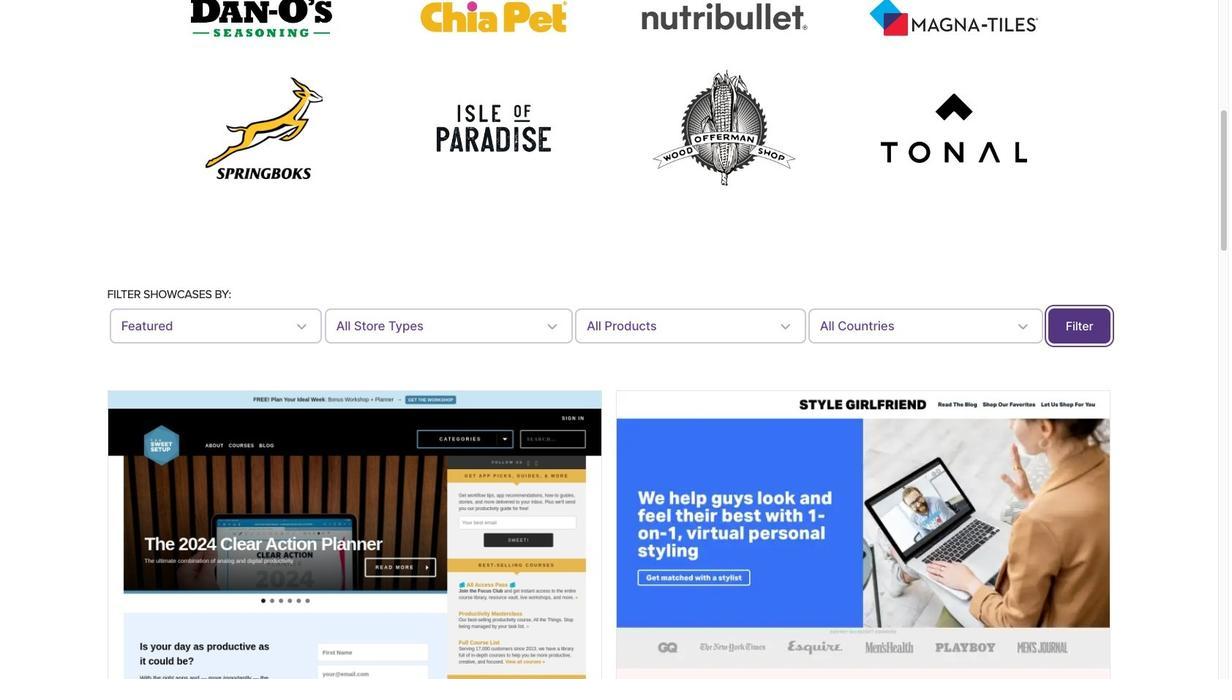 Task type: describe. For each thing, give the bounding box(es) containing it.
1 angle down image from the left
[[293, 318, 310, 335]]

official springboks online store image
[[205, 78, 322, 179]]

angle down image
[[777, 318, 794, 335]]

magna tiles image
[[870, 0, 1038, 36]]



Task type: vqa. For each thing, say whether or not it's contained in the screenshot.
2nd angle down icon from right
yes



Task type: locate. For each thing, give the bounding box(es) containing it.
offerman woodshop image
[[651, 68, 797, 189]]

none field angle down
[[575, 309, 806, 344]]

2 angle down image from the left
[[543, 318, 561, 335]]

1 horizontal spatial angle down image
[[543, 318, 561, 335]]

isle of paradise image
[[435, 96, 553, 161]]

0 horizontal spatial angle down image
[[293, 318, 310, 335]]

chia pets image
[[421, 0, 567, 33]]

angle down image
[[293, 318, 310, 335], [543, 318, 561, 335]]

dan-o's seasoning image
[[191, 0, 337, 37]]

nutribullet image
[[640, 2, 808, 31]]

tonal image
[[881, 94, 1027, 163]]

None field
[[110, 309, 322, 344], [324, 309, 573, 344], [575, 309, 806, 344], [808, 309, 1044, 344], [110, 309, 322, 344], [324, 309, 573, 344], [808, 309, 1044, 344]]



